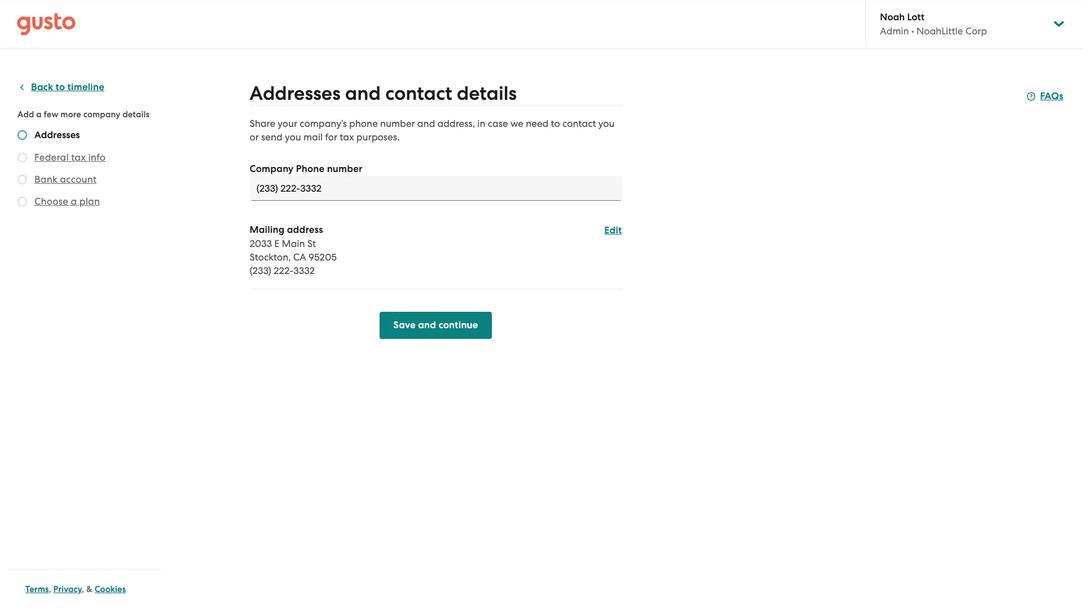 Task type: vqa. For each thing, say whether or not it's contained in the screenshot.
PAYROLL dropdown button
no



Task type: locate. For each thing, give the bounding box(es) containing it.
noah lott admin • noahlittle corp
[[880, 11, 987, 37]]

choose a plan button
[[34, 195, 100, 208]]

purposes.
[[356, 131, 400, 143]]

addresses inside list
[[34, 129, 80, 141]]

0 vertical spatial check image
[[17, 153, 27, 162]]

2 vertical spatial and
[[418, 319, 436, 331]]

1 vertical spatial to
[[551, 118, 560, 129]]

details right company
[[123, 109, 150, 120]]

check image
[[17, 153, 27, 162], [17, 175, 27, 184]]

info
[[88, 152, 106, 163]]

0 horizontal spatial a
[[36, 109, 42, 120]]

1 vertical spatial check image
[[17, 175, 27, 184]]

addresses for addresses and contact details
[[250, 82, 341, 105]]

1 vertical spatial a
[[71, 196, 77, 207]]

a
[[36, 109, 42, 120], [71, 196, 77, 207]]

plan
[[79, 196, 100, 207]]

0 vertical spatial addresses
[[250, 82, 341, 105]]

1 vertical spatial number
[[327, 163, 363, 175]]

check image left federal
[[17, 153, 27, 162]]

noah
[[880, 11, 905, 23]]

mail
[[303, 131, 323, 143]]

contact right need at top
[[562, 118, 596, 129]]

0 vertical spatial you
[[598, 118, 615, 129]]

1 horizontal spatial addresses
[[250, 82, 341, 105]]

0 horizontal spatial number
[[327, 163, 363, 175]]

0 vertical spatial tax
[[340, 131, 354, 143]]

1 horizontal spatial you
[[598, 118, 615, 129]]

choose
[[34, 196, 68, 207]]

a for choose
[[71, 196, 77, 207]]

cookies
[[95, 584, 126, 595]]

and left "address,"
[[417, 118, 435, 129]]

1 horizontal spatial to
[[551, 118, 560, 129]]

tax
[[340, 131, 354, 143], [71, 152, 86, 163]]

1 horizontal spatial a
[[71, 196, 77, 207]]

0 vertical spatial number
[[380, 118, 415, 129]]

mailing
[[250, 224, 285, 236]]

save and continue
[[393, 319, 478, 331]]

0 vertical spatial and
[[345, 82, 381, 105]]

check image left choose
[[17, 197, 27, 206]]

share
[[250, 118, 275, 129]]

a inside choose a plan "button"
[[71, 196, 77, 207]]

to
[[56, 81, 65, 93], [551, 118, 560, 129]]

number up 'purposes.'
[[380, 118, 415, 129]]

to inside 'button'
[[56, 81, 65, 93]]

bank account button
[[34, 173, 97, 186]]

back to timeline button
[[17, 81, 104, 94]]

cookies button
[[95, 583, 126, 596]]

to right back
[[56, 81, 65, 93]]

1 horizontal spatial tax
[[340, 131, 354, 143]]

addresses
[[250, 82, 341, 105], [34, 129, 80, 141]]

and
[[345, 82, 381, 105], [417, 118, 435, 129], [418, 319, 436, 331]]

terms link
[[25, 584, 49, 595]]

check image down add
[[17, 130, 27, 140]]

in
[[477, 118, 486, 129]]

1 vertical spatial check image
[[17, 197, 27, 206]]

95205
[[309, 252, 337, 263]]

, left privacy link
[[49, 584, 51, 595]]

0 vertical spatial a
[[36, 109, 42, 120]]

2 check image from the top
[[17, 197, 27, 206]]

2033
[[250, 238, 272, 249]]

0 horizontal spatial addresses
[[34, 129, 80, 141]]

phone
[[296, 163, 325, 175]]

0 horizontal spatial tax
[[71, 152, 86, 163]]

continue
[[439, 319, 478, 331]]

number
[[380, 118, 415, 129], [327, 163, 363, 175]]

2 horizontal spatial ,
[[288, 252, 291, 263]]

1 horizontal spatial contact
[[562, 118, 596, 129]]

check image left the bank
[[17, 175, 27, 184]]

and up phone
[[345, 82, 381, 105]]

for
[[325, 131, 337, 143]]

and for addresses
[[345, 82, 381, 105]]

3332
[[293, 265, 315, 276]]

2 check image from the top
[[17, 175, 27, 184]]

case
[[488, 118, 508, 129]]

save
[[393, 319, 416, 331]]

,
[[288, 252, 291, 263], [49, 584, 51, 595], [82, 584, 84, 595]]

, left &
[[82, 584, 84, 595]]

number right phone at the top
[[327, 163, 363, 175]]

to right need at top
[[551, 118, 560, 129]]

address
[[287, 224, 323, 236]]

contact
[[385, 82, 452, 105], [562, 118, 596, 129]]

addresses list
[[17, 129, 156, 210]]

0 vertical spatial check image
[[17, 130, 27, 140]]

1 vertical spatial and
[[417, 118, 435, 129]]

and inside button
[[418, 319, 436, 331]]

1 vertical spatial tax
[[71, 152, 86, 163]]

a left few
[[36, 109, 42, 120]]

you
[[598, 118, 615, 129], [285, 131, 301, 143]]

company phone number
[[250, 163, 363, 175]]

1 vertical spatial addresses
[[34, 129, 80, 141]]

noahlittle
[[917, 25, 963, 37]]

1 check image from the top
[[17, 153, 27, 162]]

a left plan
[[71, 196, 77, 207]]

details
[[457, 82, 517, 105], [123, 109, 150, 120]]

1 horizontal spatial number
[[380, 118, 415, 129]]

check image
[[17, 130, 27, 140], [17, 197, 27, 206]]

to inside share your company's phone number and address, in case we need to contact you or send you mail for tax purposes.
[[551, 118, 560, 129]]

main
[[282, 238, 305, 249]]

and right save
[[418, 319, 436, 331]]

tax left info at the top left of page
[[71, 152, 86, 163]]

back to timeline
[[31, 81, 104, 93]]

0 horizontal spatial ,
[[49, 584, 51, 595]]

0 horizontal spatial you
[[285, 131, 301, 143]]

and inside share your company's phone number and address, in case we need to contact you or send you mail for tax purposes.
[[417, 118, 435, 129]]

tax inside button
[[71, 152, 86, 163]]

, left ca
[[288, 252, 291, 263]]

0 vertical spatial details
[[457, 82, 517, 105]]

details up in at the top left of the page
[[457, 82, 517, 105]]

addresses up your
[[250, 82, 341, 105]]

1 vertical spatial details
[[123, 109, 150, 120]]

add a few more company details
[[17, 109, 150, 120]]

tax right for on the left top of page
[[340, 131, 354, 143]]

0 horizontal spatial contact
[[385, 82, 452, 105]]

contact up share your company's phone number and address, in case we need to contact you or send you mail for tax purposes.
[[385, 82, 452, 105]]

federal
[[34, 152, 69, 163]]

check image for bank
[[17, 175, 27, 184]]

0 vertical spatial to
[[56, 81, 65, 93]]

federal tax info button
[[34, 151, 106, 164]]

1 vertical spatial contact
[[562, 118, 596, 129]]

e
[[274, 238, 279, 249]]

0 horizontal spatial to
[[56, 81, 65, 93]]

addresses down few
[[34, 129, 80, 141]]



Task type: describe. For each thing, give the bounding box(es) containing it.
contact inside share your company's phone number and address, in case we need to contact you or send you mail for tax purposes.
[[562, 118, 596, 129]]

check image for federal
[[17, 153, 27, 162]]

1 vertical spatial you
[[285, 131, 301, 143]]

0 vertical spatial contact
[[385, 82, 452, 105]]

federal tax info
[[34, 152, 106, 163]]

company
[[83, 109, 120, 120]]

we
[[510, 118, 524, 129]]

address,
[[438, 118, 475, 129]]

lott
[[907, 11, 925, 23]]

need
[[526, 118, 549, 129]]

faqs button
[[1027, 90, 1064, 103]]

phone
[[349, 118, 378, 129]]

or
[[250, 131, 259, 143]]

few
[[44, 109, 58, 120]]

Company Phone number telephone field
[[250, 176, 622, 201]]

mailing address element
[[250, 223, 622, 289]]

mailing address 2033 e main st stockton , ca 95205 (233) 222-3332
[[250, 224, 337, 276]]

edit button
[[604, 224, 622, 238]]

add
[[17, 109, 34, 120]]

bank account
[[34, 174, 97, 185]]

addresses and contact details
[[250, 82, 517, 105]]

terms , privacy , & cookies
[[25, 584, 126, 595]]

timeline
[[67, 81, 104, 93]]

1 horizontal spatial details
[[457, 82, 517, 105]]

, inside mailing address 2033 e main st stockton , ca 95205 (233) 222-3332
[[288, 252, 291, 263]]

faqs
[[1040, 90, 1064, 102]]

corp
[[965, 25, 987, 37]]

222-
[[274, 265, 293, 276]]

stockton
[[250, 252, 288, 263]]

edit
[[604, 225, 622, 236]]

&
[[86, 584, 93, 595]]

ca
[[293, 252, 306, 263]]

terms
[[25, 584, 49, 595]]

admin
[[880, 25, 909, 37]]

tax inside share your company's phone number and address, in case we need to contact you or send you mail for tax purposes.
[[340, 131, 354, 143]]

privacy
[[53, 584, 82, 595]]

company
[[250, 163, 294, 175]]

st
[[307, 238, 316, 249]]

0 horizontal spatial details
[[123, 109, 150, 120]]

more
[[61, 109, 81, 120]]

bank
[[34, 174, 58, 185]]

send
[[261, 131, 283, 143]]

share your company's phone number and address, in case we need to contact you or send you mail for tax purposes.
[[250, 118, 615, 143]]

(233)
[[250, 265, 271, 276]]

company's
[[300, 118, 347, 129]]

1 horizontal spatial ,
[[82, 584, 84, 595]]

home image
[[17, 13, 76, 35]]

addresses for addresses
[[34, 129, 80, 141]]

and for save
[[418, 319, 436, 331]]

number inside share your company's phone number and address, in case we need to contact you or send you mail for tax purposes.
[[380, 118, 415, 129]]

save and continue button
[[380, 312, 492, 339]]

a for add
[[36, 109, 42, 120]]

choose a plan
[[34, 196, 100, 207]]

1 check image from the top
[[17, 130, 27, 140]]

•
[[912, 25, 914, 37]]

back
[[31, 81, 53, 93]]

your
[[278, 118, 297, 129]]

privacy link
[[53, 584, 82, 595]]

account
[[60, 174, 97, 185]]



